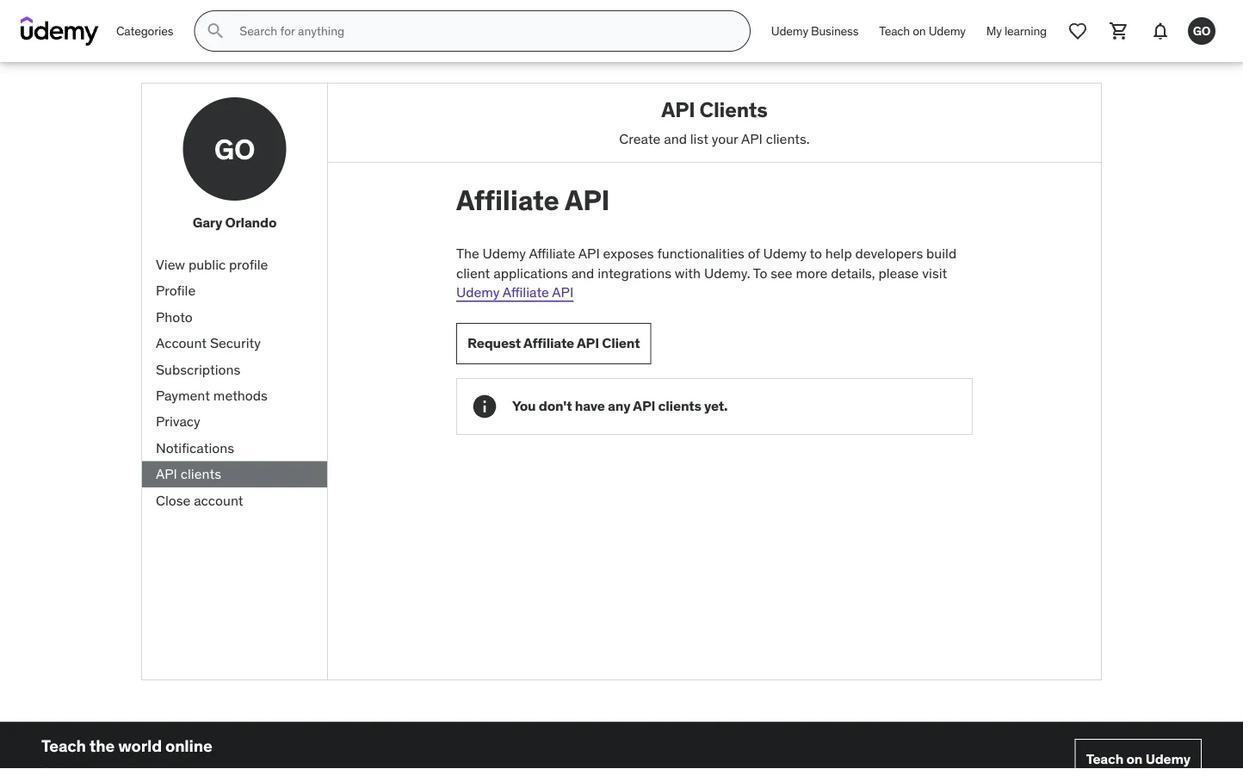 Task type: locate. For each thing, give the bounding box(es) containing it.
affiliate api
[[456, 183, 610, 217]]

subscriptions
[[156, 360, 241, 378]]

and left list at the top of the page
[[664, 129, 687, 147]]

view
[[156, 255, 185, 273]]

Search for anything text field
[[236, 16, 729, 46]]

create
[[619, 129, 661, 147]]

1 horizontal spatial go
[[1193, 23, 1211, 38]]

0 horizontal spatial clients
[[181, 465, 221, 483]]

1 horizontal spatial teach
[[879, 23, 910, 38]]

udemy.
[[704, 264, 750, 282]]

0 vertical spatial teach on udemy link
[[869, 10, 976, 52]]

udemy
[[771, 23, 809, 38], [929, 23, 966, 38], [483, 245, 526, 262], [763, 245, 807, 262], [456, 283, 500, 301], [1146, 750, 1191, 768]]

api up close on the left bottom
[[156, 465, 177, 483]]

0 vertical spatial on
[[913, 23, 926, 38]]

orlando
[[225, 214, 277, 231]]

photo link
[[142, 304, 327, 330]]

list
[[690, 129, 709, 147]]

0 vertical spatial clients
[[658, 397, 702, 415]]

photo
[[156, 308, 193, 326]]

1 vertical spatial go
[[214, 132, 255, 166]]

request affiliate api client button
[[456, 323, 651, 364]]

and left integrations
[[572, 264, 594, 282]]

teach
[[879, 23, 910, 38], [41, 736, 86, 756], [1086, 750, 1124, 768]]

0 horizontal spatial teach on udemy
[[879, 23, 966, 38]]

categories button
[[106, 10, 184, 52]]

udemy affiliate api link
[[456, 283, 574, 301]]

categories
[[116, 23, 173, 38]]

notifications image
[[1150, 21, 1171, 41]]

1 vertical spatial teach on udemy
[[1086, 750, 1191, 768]]

payment methods link
[[142, 383, 327, 409]]

0 vertical spatial teach on udemy
[[879, 23, 966, 38]]

api down the applications
[[552, 283, 574, 301]]

1 horizontal spatial teach on udemy
[[1086, 750, 1191, 768]]

payment
[[156, 386, 210, 404]]

on
[[913, 23, 926, 38], [1127, 750, 1143, 768]]

0 horizontal spatial go
[[214, 132, 255, 166]]

0 vertical spatial go
[[1193, 23, 1211, 38]]

account
[[156, 334, 207, 352]]

1 vertical spatial and
[[572, 264, 594, 282]]

1 horizontal spatial and
[[664, 129, 687, 147]]

build
[[927, 245, 957, 262]]

and
[[664, 129, 687, 147], [572, 264, 594, 282]]

go link
[[1181, 10, 1223, 52]]

teach on udemy
[[879, 23, 966, 38], [1086, 750, 1191, 768]]

public
[[189, 255, 226, 273]]

with
[[675, 264, 701, 282]]

udemy business
[[771, 23, 859, 38]]

api
[[662, 96, 695, 122], [741, 129, 763, 147], [565, 183, 610, 217], [579, 245, 600, 262], [552, 283, 574, 301], [577, 334, 599, 352], [633, 397, 656, 415], [156, 465, 177, 483]]

teach for leftmost teach on udemy link
[[879, 23, 910, 38]]

online
[[165, 736, 212, 756]]

clients left "yet."
[[658, 397, 702, 415]]

account security link
[[142, 330, 327, 356]]

account
[[194, 491, 243, 509]]

and inside api clients create and list your api clients.
[[664, 129, 687, 147]]

teach the world online
[[41, 736, 212, 756]]

you don't have any api clients yet.
[[512, 397, 728, 415]]

0 vertical spatial and
[[664, 129, 687, 147]]

1 vertical spatial teach on udemy link
[[1075, 739, 1202, 769]]

go right the 'notifications' icon
[[1193, 23, 1211, 38]]

help
[[826, 245, 852, 262]]

clients down notifications
[[181, 465, 221, 483]]

affiliate down the applications
[[503, 283, 549, 301]]

teach on udemy for leftmost teach on udemy link
[[879, 23, 966, 38]]

go up 'gary orlando'
[[214, 132, 255, 166]]

affiliate right the request
[[524, 334, 574, 352]]

view public profile link
[[142, 252, 327, 278]]

yet.
[[704, 397, 728, 415]]

my learning link
[[976, 10, 1057, 52]]

teach on udemy link
[[869, 10, 976, 52], [1075, 739, 1202, 769]]

to
[[753, 264, 768, 282]]

api left client
[[577, 334, 599, 352]]

go
[[1193, 23, 1211, 38], [214, 132, 255, 166]]

2 horizontal spatial teach
[[1086, 750, 1124, 768]]

teach for right teach on udemy link
[[1086, 750, 1124, 768]]

request affiliate api client
[[468, 334, 640, 352]]

affiliate
[[456, 183, 559, 217], [529, 245, 576, 262], [503, 283, 549, 301], [524, 334, 574, 352]]

1 vertical spatial clients
[[181, 465, 221, 483]]

1 horizontal spatial on
[[1127, 750, 1143, 768]]

notifications
[[156, 439, 234, 456]]

request
[[468, 334, 521, 352]]

0 horizontal spatial on
[[913, 23, 926, 38]]

0 horizontal spatial and
[[572, 264, 594, 282]]

clients
[[658, 397, 702, 415], [181, 465, 221, 483]]

please
[[879, 264, 919, 282]]



Task type: vqa. For each thing, say whether or not it's contained in the screenshot.
'public' on the top of the page
yes



Task type: describe. For each thing, give the bounding box(es) containing it.
affiliate inside button
[[524, 334, 574, 352]]

the
[[456, 245, 479, 262]]

1 vertical spatial on
[[1127, 750, 1143, 768]]

submit search image
[[205, 21, 226, 41]]

wishlist image
[[1068, 21, 1088, 41]]

exposes
[[603, 245, 654, 262]]

to
[[810, 245, 822, 262]]

client
[[456, 264, 490, 282]]

developers
[[856, 245, 923, 262]]

world
[[118, 736, 162, 756]]

1 horizontal spatial clients
[[658, 397, 702, 415]]

profile link
[[142, 278, 327, 304]]

udemy business link
[[761, 10, 869, 52]]

api clients link
[[142, 461, 327, 487]]

clients.
[[766, 129, 810, 147]]

my learning
[[987, 23, 1047, 38]]

api right your
[[741, 129, 763, 147]]

the udemy affiliate api exposes functionalities of udemy to help developers build client applications and integrations with udemy.  to see more details, please visit udemy affiliate api
[[456, 245, 957, 301]]

of
[[748, 245, 760, 262]]

udemy image
[[21, 16, 99, 46]]

my
[[987, 23, 1002, 38]]

more
[[796, 264, 828, 282]]

0 horizontal spatial teach on udemy link
[[869, 10, 976, 52]]

see
[[771, 264, 793, 282]]

methods
[[213, 386, 268, 404]]

api inside view public profile profile photo account security subscriptions payment methods privacy notifications api clients close account
[[156, 465, 177, 483]]

0 horizontal spatial teach
[[41, 736, 86, 756]]

functionalities
[[657, 245, 745, 262]]

any
[[608, 397, 631, 415]]

privacy link
[[142, 409, 327, 435]]

api up exposes
[[565, 183, 610, 217]]

gary
[[193, 214, 222, 231]]

you
[[512, 397, 536, 415]]

don't
[[539, 397, 572, 415]]

profile
[[156, 282, 196, 299]]

api up list at the top of the page
[[662, 96, 695, 122]]

notifications link
[[142, 435, 327, 461]]

subscriptions link
[[142, 356, 327, 383]]

have
[[575, 397, 605, 415]]

view public profile profile photo account security subscriptions payment methods privacy notifications api clients close account
[[156, 255, 268, 509]]

clients inside view public profile profile photo account security subscriptions payment methods privacy notifications api clients close account
[[181, 465, 221, 483]]

and inside the udemy affiliate api exposes functionalities of udemy to help developers build client applications and integrations with udemy.  to see more details, please visit udemy affiliate api
[[572, 264, 594, 282]]

client
[[602, 334, 640, 352]]

close account link
[[142, 487, 327, 513]]

your
[[712, 129, 738, 147]]

api inside request affiliate api client button
[[577, 334, 599, 352]]

applications
[[494, 264, 568, 282]]

learning
[[1005, 23, 1047, 38]]

security
[[210, 334, 261, 352]]

close
[[156, 491, 191, 509]]

the
[[89, 736, 115, 756]]

details,
[[831, 264, 875, 282]]

privacy
[[156, 413, 200, 430]]

api left exposes
[[579, 245, 600, 262]]

api right any
[[633, 397, 656, 415]]

integrations
[[598, 264, 672, 282]]

visit
[[923, 264, 948, 282]]

gary orlando
[[193, 214, 277, 231]]

clients
[[700, 96, 768, 122]]

affiliate up the
[[456, 183, 559, 217]]

shopping cart with 0 items image
[[1109, 21, 1130, 41]]

api clients create and list your api clients.
[[619, 96, 810, 147]]

profile
[[229, 255, 268, 273]]

business
[[811, 23, 859, 38]]

teach on udemy for right teach on udemy link
[[1086, 750, 1191, 768]]

affiliate up the applications
[[529, 245, 576, 262]]

1 horizontal spatial teach on udemy link
[[1075, 739, 1202, 769]]



